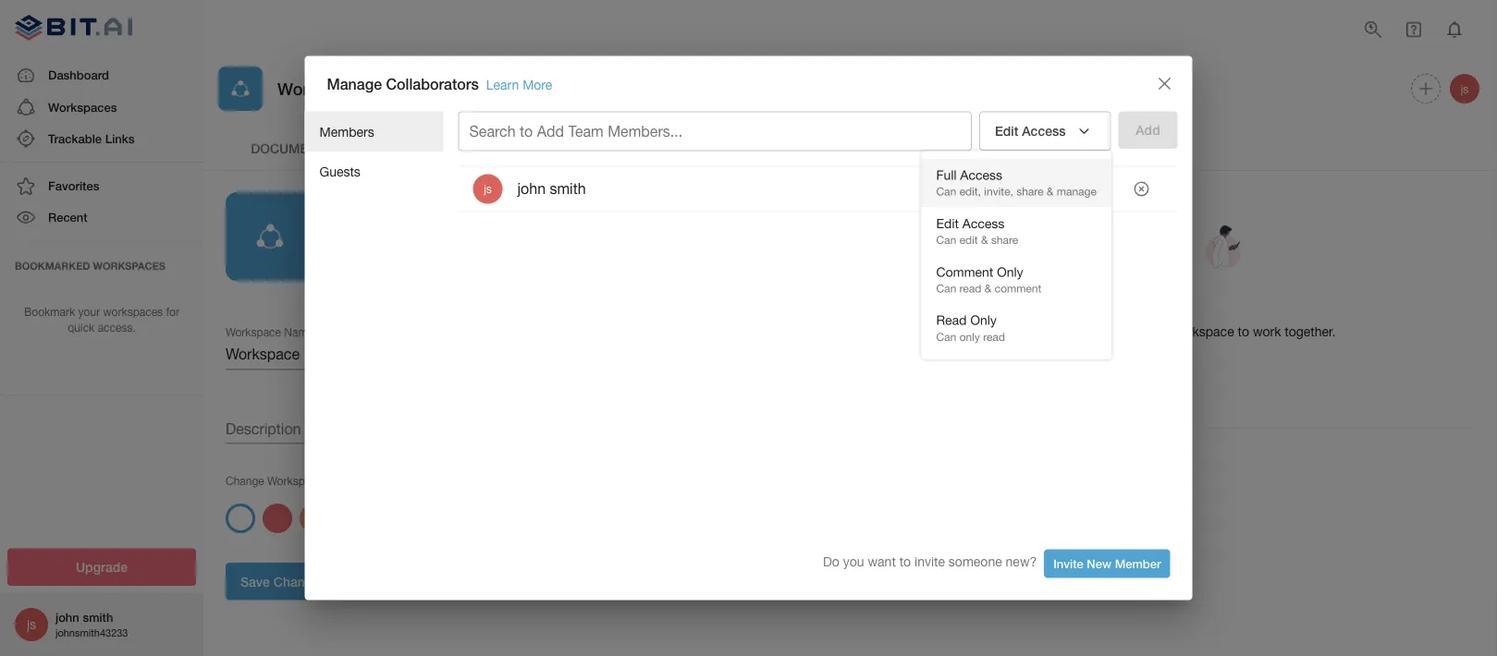 Task type: locate. For each thing, give the bounding box(es) containing it.
1 horizontal spatial john
[[518, 180, 546, 198]]

to right search
[[520, 122, 533, 140]]

0 horizontal spatial collaborators
[[386, 75, 479, 92]]

edit access button
[[980, 112, 1111, 151]]

access up full access can edit, invite, share & manage
[[1022, 124, 1066, 139]]

can for read only
[[937, 331, 957, 344]]

&
[[1047, 185, 1054, 198], [981, 234, 988, 247], [985, 282, 992, 295]]

smith inside john smith johnsmith43233
[[83, 611, 113, 625]]

full access can edit, invite, share & manage
[[937, 168, 1097, 198]]

full for full access can edit, invite, share & manage
[[937, 168, 957, 183]]

1 horizontal spatial js
[[484, 183, 492, 196]]

full inside "full access" button
[[1032, 182, 1051, 196]]

add inside manage collaborators dialog
[[537, 122, 564, 140]]

only up only
[[971, 313, 997, 328]]

0 vertical spatial share
[[1017, 185, 1044, 198]]

smith up johnsmith43233
[[83, 611, 113, 625]]

full
[[937, 168, 957, 183], [1032, 182, 1051, 196]]

access up edit,
[[961, 168, 1003, 183]]

color
[[350, 475, 377, 487]]

& right edit
[[981, 234, 988, 247]]

share right the invite, at the top of page
[[1017, 185, 1044, 198]]

smith
[[550, 180, 586, 198], [83, 611, 113, 625]]

save
[[240, 574, 270, 589]]

0 vertical spatial manage
[[327, 75, 382, 92]]

edit
[[960, 234, 978, 247]]

tab list
[[218, 126, 1483, 170]]

0 vertical spatial smith
[[550, 180, 586, 198]]

access for edit access can edit & share
[[963, 216, 1005, 231]]

bookmark your workspaces for quick access.
[[24, 306, 179, 334]]

0 horizontal spatial smith
[[83, 611, 113, 625]]

can left edit,
[[937, 185, 957, 198]]

1 horizontal spatial add
[[963, 324, 987, 339]]

manage left the bookmark image
[[327, 75, 382, 92]]

full inside full access can edit, invite, share & manage
[[937, 168, 957, 183]]

members
[[320, 124, 374, 139]]

save changes
[[240, 574, 327, 589]]

can inside full access can edit, invite, share & manage
[[937, 185, 957, 198]]

& for only
[[985, 282, 992, 295]]

learn
[[486, 77, 519, 92]]

0 horizontal spatial edit
[[937, 216, 959, 231]]

guests
[[320, 164, 361, 180]]

work
[[1253, 324, 1282, 339]]

only
[[960, 331, 980, 344]]

& inside edit access can edit & share
[[981, 234, 988, 247]]

workspace up members
[[277, 79, 364, 98]]

to left work
[[1238, 324, 1250, 339]]

collaborators
[[386, 75, 479, 92], [1023, 298, 1115, 316]]

1 can from the top
[[937, 185, 957, 198]]

edit
[[995, 124, 1019, 139], [937, 216, 959, 231]]

can inside edit access can edit & share
[[937, 234, 957, 247]]

to
[[520, 122, 533, 140], [1132, 324, 1143, 339], [1238, 324, 1250, 339], [900, 555, 911, 570]]

1 horizontal spatial smith
[[550, 180, 586, 198]]

js button
[[1448, 71, 1483, 106]]

share inside edit access can edit & share
[[991, 234, 1019, 247]]

0 vertical spatial &
[[1047, 185, 1054, 198]]

0 vertical spatial read
[[960, 282, 982, 295]]

share
[[1017, 185, 1044, 198], [991, 234, 1019, 247]]

& for access
[[981, 234, 988, 247]]

smith for john smith johnsmith43233
[[83, 611, 113, 625]]

0 horizontal spatial only
[[971, 313, 997, 328]]

share right edit
[[991, 234, 1019, 247]]

0 horizontal spatial john
[[55, 611, 79, 625]]

upgrade button
[[7, 549, 196, 586]]

Workspace Name text field
[[226, 340, 843, 370]]

access up edit
[[963, 216, 1005, 231]]

search
[[469, 122, 516, 140]]

members...
[[608, 122, 683, 140]]

members button
[[305, 112, 444, 152]]

full for full access
[[1032, 182, 1051, 196]]

access down "edit access" button
[[1055, 182, 1094, 196]]

manage for manage collaborators add or remove collaborators to this workspace to work together.
[[963, 298, 1018, 316]]

can down 'read'
[[937, 331, 957, 344]]

can down comment
[[937, 282, 957, 295]]

read only can only read
[[937, 313, 1005, 344]]

workspace left icon
[[267, 475, 323, 487]]

add inside manage collaborators add or remove collaborators to this workspace to work together.
[[963, 324, 987, 339]]

add left team
[[537, 122, 564, 140]]

comment only can read & comment
[[937, 264, 1042, 295]]

collaborators right 1
[[386, 75, 479, 92]]

1 vertical spatial &
[[981, 234, 988, 247]]

1 horizontal spatial manage
[[963, 298, 1018, 316]]

collaborators inside manage collaborators add or remove collaborators to this workspace to work together.
[[1023, 298, 1115, 316]]

new?
[[1006, 555, 1037, 570]]

js inside js button
[[1461, 82, 1469, 95]]

2 can from the top
[[937, 234, 957, 247]]

john down insights link
[[518, 180, 546, 198]]

0 horizontal spatial read
[[960, 282, 982, 295]]

only
[[997, 264, 1024, 280], [971, 313, 997, 328]]

0 horizontal spatial manage
[[327, 75, 382, 92]]

comment
[[937, 264, 994, 280]]

collaborators inside dialog
[[386, 75, 479, 92]]

only inside read only can only read
[[971, 313, 997, 328]]

only up comment
[[997, 264, 1024, 280]]

content library link
[[366, 126, 514, 170]]

manage up or
[[963, 298, 1018, 316]]

can inside comment only can read & comment
[[937, 282, 957, 295]]

smith inside manage collaborators dialog
[[550, 180, 586, 198]]

add for manage
[[963, 324, 987, 339]]

upgrade
[[76, 560, 128, 575]]

can for full access
[[937, 185, 957, 198]]

1 vertical spatial john
[[55, 611, 79, 625]]

edit inside "edit access" button
[[995, 124, 1019, 139]]

edit up comment
[[937, 216, 959, 231]]

documents
[[251, 140, 334, 156]]

1 horizontal spatial full
[[1032, 182, 1051, 196]]

want
[[868, 555, 896, 570]]

1 vertical spatial edit
[[937, 216, 959, 231]]

invite,
[[984, 185, 1014, 198]]

4 can from the top
[[937, 331, 957, 344]]

1 vertical spatial smith
[[83, 611, 113, 625]]

1 horizontal spatial collaborators
[[1023, 298, 1115, 316]]

manage inside dialog
[[327, 75, 382, 92]]

john smith
[[518, 180, 586, 198]]

share inside full access can edit, invite, share & manage
[[1017, 185, 1044, 198]]

favorites
[[48, 179, 99, 193]]

team
[[568, 122, 604, 140]]

can for edit access
[[937, 234, 957, 247]]

read right only
[[983, 331, 1005, 344]]

do
[[823, 555, 840, 570]]

read
[[960, 282, 982, 295], [983, 331, 1005, 344]]

share for full access
[[1017, 185, 1044, 198]]

3 can from the top
[[937, 282, 957, 295]]

add left or
[[963, 324, 987, 339]]

settings
[[705, 140, 768, 156]]

smith down the "insights"
[[550, 180, 586, 198]]

1 vertical spatial collaborators
[[1023, 298, 1115, 316]]

trackable links
[[48, 131, 135, 146]]

& inside comment only can read & comment
[[985, 282, 992, 295]]

manage
[[327, 75, 382, 92], [963, 298, 1018, 316]]

full left manage
[[1032, 182, 1051, 196]]

can left edit
[[937, 234, 957, 247]]

john inside john smith johnsmith43233
[[55, 611, 79, 625]]

& left manage
[[1047, 185, 1054, 198]]

member
[[1115, 557, 1161, 571]]

collaborators
[[1053, 324, 1128, 339]]

remove
[[1006, 324, 1049, 339]]

only inside comment only can read & comment
[[997, 264, 1024, 280]]

access inside button
[[1055, 182, 1094, 196]]

0 horizontal spatial full
[[937, 168, 957, 183]]

guests button
[[305, 152, 444, 192]]

john inside manage collaborators dialog
[[518, 180, 546, 198]]

collaborators for manage collaborators learn more
[[386, 75, 479, 92]]

2 horizontal spatial js
[[1461, 82, 1469, 95]]

1 vertical spatial share
[[991, 234, 1019, 247]]

0 horizontal spatial js
[[27, 617, 36, 633]]

can
[[937, 185, 957, 198], [937, 234, 957, 247], [937, 282, 957, 295], [937, 331, 957, 344]]

tab list containing documents
[[218, 126, 1483, 170]]

read down comment
[[960, 282, 982, 295]]

1 horizontal spatial read
[[983, 331, 1005, 344]]

1 vertical spatial only
[[971, 313, 997, 328]]

& down comment
[[985, 282, 992, 295]]

john up johnsmith43233
[[55, 611, 79, 625]]

full up edit access can edit & share on the right of page
[[937, 168, 957, 183]]

manage inside manage collaborators add or remove collaborators to this workspace to work together.
[[963, 298, 1018, 316]]

dashboard
[[48, 68, 109, 82]]

2 vertical spatial &
[[985, 282, 992, 295]]

collaborators up collaborators
[[1023, 298, 1115, 316]]

invite
[[915, 555, 945, 570]]

edit up full access can edit, invite, share & manage
[[995, 124, 1019, 139]]

bookmark image
[[388, 78, 410, 100]]

access inside full access can edit, invite, share & manage
[[961, 168, 1003, 183]]

access inside button
[[1022, 124, 1066, 139]]

0 vertical spatial edit
[[995, 124, 1019, 139]]

workspace
[[277, 79, 364, 98], [267, 475, 323, 487]]

1 horizontal spatial only
[[997, 264, 1024, 280]]

this
[[1147, 324, 1168, 339]]

comment
[[995, 282, 1042, 295]]

links
[[105, 131, 135, 146]]

access for full access
[[1055, 182, 1094, 196]]

0 vertical spatial john
[[518, 180, 546, 198]]

0 vertical spatial only
[[997, 264, 1024, 280]]

0 horizontal spatial add
[[537, 122, 564, 140]]

access.
[[98, 321, 136, 334]]

0 vertical spatial add
[[537, 122, 564, 140]]

0 vertical spatial collaborators
[[386, 75, 479, 92]]

manage collaborators dialog
[[305, 56, 1193, 601]]

access inside edit access can edit & share
[[963, 216, 1005, 231]]

together.
[[1285, 324, 1336, 339]]

1 vertical spatial manage
[[963, 298, 1018, 316]]

0 vertical spatial js
[[1461, 82, 1469, 95]]

add for search
[[537, 122, 564, 140]]

1 vertical spatial read
[[983, 331, 1005, 344]]

edit inside edit access can edit & share
[[937, 216, 959, 231]]

can inside read only can only read
[[937, 331, 957, 344]]

smith for john smith
[[550, 180, 586, 198]]

1 vertical spatial add
[[963, 324, 987, 339]]

1 horizontal spatial edit
[[995, 124, 1019, 139]]

1 vertical spatial js
[[484, 183, 492, 196]]



Task type: describe. For each thing, give the bounding box(es) containing it.
new
[[1087, 557, 1112, 571]]

more
[[523, 77, 552, 92]]

read inside comment only can read & comment
[[960, 282, 982, 295]]

do you want to invite someone new?
[[823, 555, 1037, 570]]

workspaces button
[[0, 91, 203, 123]]

recent button
[[0, 202, 203, 234]]

invite new member
[[1054, 557, 1161, 571]]

john for john smith
[[518, 180, 546, 198]]

access for full access can edit, invite, share & manage
[[961, 168, 1003, 183]]

bookmarked
[[15, 260, 90, 272]]

manage for manage collaborators learn more
[[327, 75, 382, 92]]

edit for edit access can edit & share
[[937, 216, 959, 231]]

john for john smith johnsmith43233
[[55, 611, 79, 625]]

trackable
[[48, 131, 102, 146]]

share for edit access
[[991, 234, 1019, 247]]

dashboard button
[[0, 60, 203, 91]]

manage
[[1057, 185, 1097, 198]]

or
[[991, 324, 1002, 339]]

insights
[[558, 140, 618, 156]]

workspace
[[1171, 324, 1235, 339]]

recent
[[48, 210, 88, 225]]

read
[[937, 313, 967, 328]]

edit,
[[960, 185, 981, 198]]

can for comment only
[[937, 282, 957, 295]]

your
[[78, 306, 100, 319]]

john smith johnsmith43233
[[55, 611, 128, 640]]

full access
[[1032, 182, 1094, 196]]

1 vertical spatial workspace
[[267, 475, 323, 487]]

collaborators for manage collaborators add or remove collaborators to this workspace to work together.
[[1023, 298, 1115, 316]]

change
[[226, 475, 264, 487]]

workspace 1
[[277, 79, 378, 98]]

content
[[380, 140, 442, 156]]

manage collaborators add or remove collaborators to this workspace to work together.
[[963, 298, 1336, 339]]

bookmark
[[24, 306, 75, 319]]

quick
[[68, 321, 95, 334]]

1
[[369, 79, 378, 98]]

documents link
[[218, 126, 366, 170]]

favorites button
[[0, 170, 203, 202]]

workspaces
[[103, 306, 163, 319]]

save changes button
[[226, 563, 341, 601]]

invite
[[1054, 557, 1084, 571]]

changes
[[274, 574, 327, 589]]

icon
[[326, 475, 347, 487]]

trackable links button
[[0, 123, 203, 155]]

only for comment only
[[997, 264, 1024, 280]]

js inside manage collaborators dialog
[[484, 183, 492, 196]]

& inside full access can edit, invite, share & manage
[[1047, 185, 1054, 198]]

you
[[843, 555, 864, 570]]

johnsmith43233
[[55, 627, 128, 640]]

only for read only
[[971, 313, 997, 328]]

0 vertical spatial workspace
[[277, 79, 364, 98]]

edit for edit access
[[995, 124, 1019, 139]]

access for edit access
[[1022, 124, 1066, 139]]

workspaces
[[48, 100, 117, 114]]

workspaces
[[93, 260, 166, 272]]

full access button
[[1028, 174, 1121, 204]]

manage collaborators learn more
[[327, 75, 552, 92]]

change workspace icon color
[[226, 475, 377, 487]]

bookmarked workspaces
[[15, 260, 166, 272]]

edit access
[[995, 124, 1066, 139]]

learn more link
[[486, 77, 552, 92]]

Workspace Description text field
[[226, 414, 843, 444]]

read inside read only can only read
[[983, 331, 1005, 344]]

to left this on the right of page
[[1132, 324, 1143, 339]]

insights link
[[514, 126, 662, 170]]

for
[[166, 306, 179, 319]]

search to add team members...
[[469, 122, 683, 140]]

to right "want"
[[900, 555, 911, 570]]

content library
[[380, 140, 500, 156]]

2 vertical spatial js
[[27, 617, 36, 633]]

someone
[[949, 555, 1002, 570]]

library
[[445, 140, 500, 156]]

settings link
[[662, 126, 810, 170]]

edit access can edit & share
[[937, 216, 1019, 247]]



Task type: vqa. For each thing, say whether or not it's contained in the screenshot.


